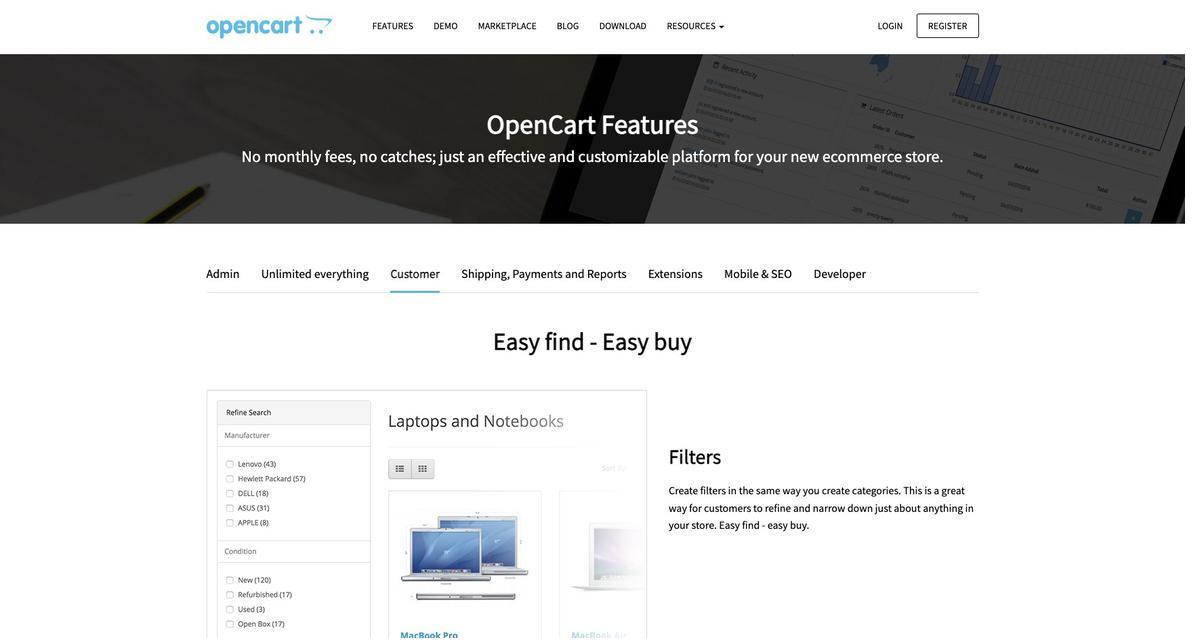 Task type: locate. For each thing, give the bounding box(es) containing it.
effective
[[488, 146, 546, 167]]

way
[[783, 483, 801, 497], [669, 501, 687, 514]]

register
[[929, 19, 968, 32]]

2 vertical spatial and
[[794, 501, 811, 514]]

fees,
[[325, 146, 357, 167]]

0 horizontal spatial store.
[[692, 518, 717, 532]]

about
[[894, 501, 921, 514]]

1 vertical spatial in
[[966, 501, 974, 514]]

unlimited everything
[[261, 266, 369, 281]]

blog link
[[547, 14, 590, 38]]

opencart - features image
[[206, 14, 332, 39]]

1 vertical spatial and
[[565, 266, 585, 281]]

just
[[440, 146, 465, 167], [876, 501, 892, 514]]

reports
[[587, 266, 627, 281]]

catches;
[[381, 146, 436, 167]]

and down "opencart"
[[549, 146, 575, 167]]

and up buy.
[[794, 501, 811, 514]]

store. right ecommerce
[[906, 146, 944, 167]]

resources
[[667, 20, 718, 32]]

0 vertical spatial and
[[549, 146, 575, 167]]

0 vertical spatial features
[[373, 20, 414, 32]]

just inside the opencart features no monthly fees, no catches; just an effective and customizable platform for your new ecommerce store.
[[440, 146, 465, 167]]

1 vertical spatial your
[[669, 518, 690, 532]]

mobile & seo link
[[715, 264, 803, 284]]

same
[[756, 483, 781, 497]]

0 horizontal spatial way
[[669, 501, 687, 514]]

and left reports
[[565, 266, 585, 281]]

1 horizontal spatial easy
[[603, 326, 649, 357]]

shipping, payments and reports
[[462, 266, 627, 281]]

1 vertical spatial way
[[669, 501, 687, 514]]

extensions
[[649, 266, 703, 281]]

find
[[545, 326, 585, 357], [743, 518, 760, 532]]

and inside the "shipping, payments and reports" 'link'
[[565, 266, 585, 281]]

store.
[[906, 146, 944, 167], [692, 518, 717, 532]]

your inside the "create filters in the same way you create categories. this is a great way for customers to refine and narrow down just about anything in your store. easy find - easy buy."
[[669, 518, 690, 532]]

everything
[[314, 266, 369, 281]]

in
[[729, 483, 737, 497], [966, 501, 974, 514]]

1 vertical spatial features
[[602, 107, 699, 141]]

0 horizontal spatial your
[[669, 518, 690, 532]]

1 horizontal spatial in
[[966, 501, 974, 514]]

your left new
[[757, 146, 788, 167]]

and
[[549, 146, 575, 167], [565, 266, 585, 281], [794, 501, 811, 514]]

0 horizontal spatial just
[[440, 146, 465, 167]]

and inside the opencart features no monthly fees, no catches; just an effective and customizable platform for your new ecommerce store.
[[549, 146, 575, 167]]

0 horizontal spatial -
[[590, 326, 598, 357]]

1 vertical spatial for
[[690, 501, 702, 514]]

1 vertical spatial just
[[876, 501, 892, 514]]

is
[[925, 483, 932, 497]]

customer
[[391, 266, 440, 281]]

your
[[757, 146, 788, 167], [669, 518, 690, 532]]

-
[[590, 326, 598, 357], [763, 518, 766, 532]]

extensions link
[[639, 264, 713, 284]]

features up "customizable"
[[602, 107, 699, 141]]

way down the 'create'
[[669, 501, 687, 514]]

admin
[[206, 266, 240, 281]]

1 horizontal spatial just
[[876, 501, 892, 514]]

1 horizontal spatial find
[[743, 518, 760, 532]]

1 horizontal spatial -
[[763, 518, 766, 532]]

just down categories.
[[876, 501, 892, 514]]

developer
[[814, 266, 866, 281]]

for down the 'create'
[[690, 501, 702, 514]]

1 horizontal spatial store.
[[906, 146, 944, 167]]

register link
[[917, 13, 979, 38]]

0 vertical spatial just
[[440, 146, 465, 167]]

in left the
[[729, 483, 737, 497]]

features left demo on the top of the page
[[373, 20, 414, 32]]

0 horizontal spatial in
[[729, 483, 737, 497]]

0 vertical spatial way
[[783, 483, 801, 497]]

buy
[[654, 326, 692, 357]]

features inside the opencart features no monthly fees, no catches; just an effective and customizable platform for your new ecommerce store.
[[602, 107, 699, 141]]

your down the 'create'
[[669, 518, 690, 532]]

1 horizontal spatial your
[[757, 146, 788, 167]]

you
[[803, 483, 820, 497]]

mobile & seo
[[725, 266, 793, 281]]

refine
[[765, 501, 792, 514]]

marketplace
[[478, 20, 537, 32]]

mobile
[[725, 266, 759, 281]]

easy
[[493, 326, 540, 357], [603, 326, 649, 357], [720, 518, 740, 532]]

just left an
[[440, 146, 465, 167]]

1 vertical spatial -
[[763, 518, 766, 532]]

features
[[373, 20, 414, 32], [602, 107, 699, 141]]

developer link
[[804, 264, 866, 284]]

in right anything at right bottom
[[966, 501, 974, 514]]

0 horizontal spatial for
[[690, 501, 702, 514]]

create filters in the same way you create categories. this is a great way for customers to refine and narrow down just about anything in your store. easy find - easy buy.
[[669, 483, 974, 532]]

0 vertical spatial for
[[735, 146, 754, 167]]

seo
[[772, 266, 793, 281]]

store. down customers
[[692, 518, 717, 532]]

0 vertical spatial find
[[545, 326, 585, 357]]

for right platform
[[735, 146, 754, 167]]

narrow
[[813, 501, 846, 514]]

1 vertical spatial find
[[743, 518, 760, 532]]

for inside the "create filters in the same way you create categories. this is a great way for customers to refine and narrow down just about anything in your store. easy find - easy buy."
[[690, 501, 702, 514]]

for
[[735, 146, 754, 167], [690, 501, 702, 514]]

way left you
[[783, 483, 801, 497]]

your inside the opencart features no monthly fees, no catches; just an effective and customizable platform for your new ecommerce store.
[[757, 146, 788, 167]]

0 vertical spatial store.
[[906, 146, 944, 167]]

1 vertical spatial store.
[[692, 518, 717, 532]]

2 horizontal spatial easy
[[720, 518, 740, 532]]

payments
[[513, 266, 563, 281]]

0 vertical spatial -
[[590, 326, 598, 357]]

1 horizontal spatial features
[[602, 107, 699, 141]]

download
[[600, 20, 647, 32]]

to
[[754, 501, 763, 514]]

marketplace link
[[468, 14, 547, 38]]

1 horizontal spatial for
[[735, 146, 754, 167]]

customizable
[[579, 146, 669, 167]]

store. inside the "create filters in the same way you create categories. this is a great way for customers to refine and narrow down just about anything in your store. easy find - easy buy."
[[692, 518, 717, 532]]

0 vertical spatial your
[[757, 146, 788, 167]]



Task type: describe. For each thing, give the bounding box(es) containing it.
no
[[242, 146, 261, 167]]

- inside the "create filters in the same way you create categories. this is a great way for customers to refine and narrow down just about anything in your store. easy find - easy buy."
[[763, 518, 766, 532]]

create
[[822, 483, 850, 497]]

filters
[[669, 443, 722, 469]]

great
[[942, 483, 965, 497]]

easy find - easy buy
[[493, 326, 692, 357]]

login
[[878, 19, 904, 32]]

new
[[791, 146, 820, 167]]

down
[[848, 501, 874, 514]]

shipping, payments and reports link
[[452, 264, 637, 284]]

this
[[904, 483, 923, 497]]

categories.
[[853, 483, 902, 497]]

easy
[[768, 518, 788, 532]]

1 horizontal spatial way
[[783, 483, 801, 497]]

find inside the "create filters in the same way you create categories. this is a great way for customers to refine and narrow down just about anything in your store. easy find - easy buy."
[[743, 518, 760, 532]]

download link
[[590, 14, 657, 38]]

0 horizontal spatial easy
[[493, 326, 540, 357]]

0 horizontal spatial find
[[545, 326, 585, 357]]

demo link
[[424, 14, 468, 38]]

0 horizontal spatial features
[[373, 20, 414, 32]]

blog
[[557, 20, 579, 32]]

for inside the opencart features no monthly fees, no catches; just an effective and customizable platform for your new ecommerce store.
[[735, 146, 754, 167]]

login link
[[867, 13, 915, 38]]

filters
[[701, 483, 726, 497]]

customers
[[704, 501, 752, 514]]

an
[[468, 146, 485, 167]]

filters image
[[206, 390, 647, 638]]

0 vertical spatial in
[[729, 483, 737, 497]]

customer link
[[381, 264, 450, 293]]

ecommerce
[[823, 146, 903, 167]]

shipping,
[[462, 266, 510, 281]]

and inside the "create filters in the same way you create categories. this is a great way for customers to refine and narrow down just about anything in your store. easy find - easy buy."
[[794, 501, 811, 514]]

demo
[[434, 20, 458, 32]]

store. inside the opencart features no monthly fees, no catches; just an effective and customizable platform for your new ecommerce store.
[[906, 146, 944, 167]]

opencart
[[487, 107, 596, 141]]

admin link
[[206, 264, 250, 284]]

create
[[669, 483, 699, 497]]

platform
[[672, 146, 731, 167]]

buy.
[[791, 518, 810, 532]]

easy inside the "create filters in the same way you create categories. this is a great way for customers to refine and narrow down just about anything in your store. easy find - easy buy."
[[720, 518, 740, 532]]

a
[[934, 483, 940, 497]]

opencart features no monthly fees, no catches; just an effective and customizable platform for your new ecommerce store.
[[242, 107, 944, 167]]

&
[[762, 266, 769, 281]]

unlimited
[[261, 266, 312, 281]]

unlimited everything link
[[251, 264, 379, 284]]

just inside the "create filters in the same way you create categories. this is a great way for customers to refine and narrow down just about anything in your store. easy find - easy buy."
[[876, 501, 892, 514]]

resources link
[[657, 14, 735, 38]]

the
[[739, 483, 754, 497]]

no
[[360, 146, 378, 167]]

features link
[[362, 14, 424, 38]]

anything
[[924, 501, 964, 514]]

monthly
[[264, 146, 322, 167]]



Task type: vqa. For each thing, say whether or not it's contained in the screenshot.
Orders
no



